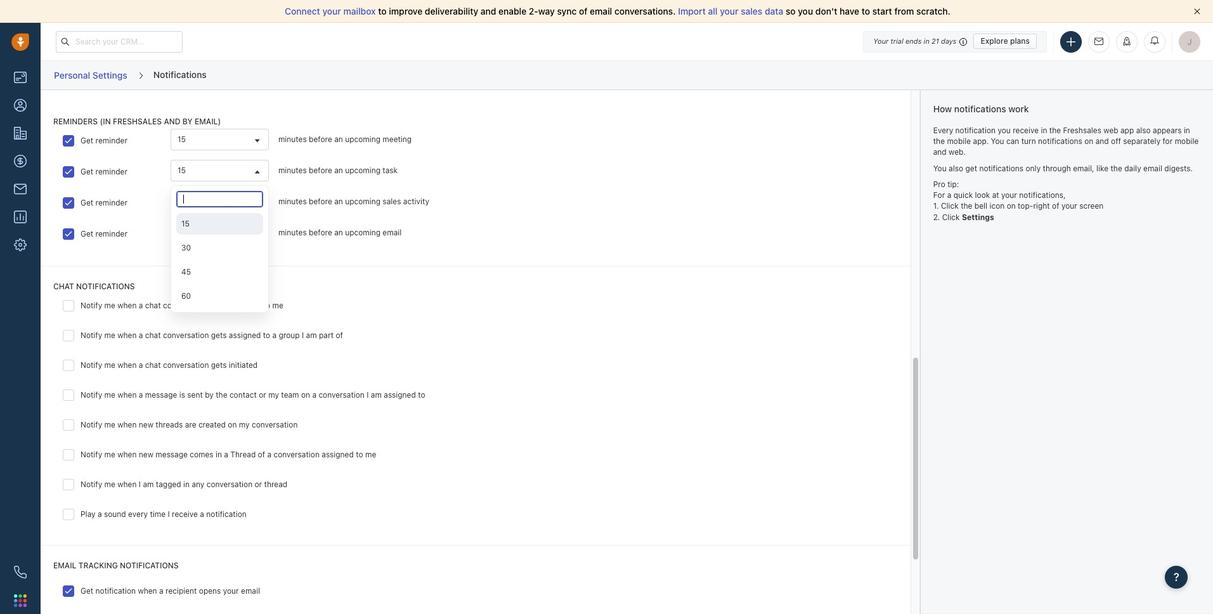 Task type: describe. For each thing, give the bounding box(es) containing it.
notify me when a chat conversation gets assigned to a group i am part of
[[81, 331, 343, 340]]

when for notify me when new threads are created on my conversation
[[117, 420, 137, 430]]

from
[[895, 6, 914, 16]]

part
[[319, 331, 334, 340]]

your right "all"
[[720, 6, 739, 16]]

conversation down team
[[252, 420, 298, 430]]

4 an from the top
[[334, 228, 343, 237]]

15 button for minutes before an upcoming sales activity
[[171, 191, 269, 213]]

0 horizontal spatial freshsales
[[113, 117, 162, 126]]

2 horizontal spatial am
[[371, 390, 382, 400]]

days
[[941, 37, 957, 45]]

notify for notify me when a chat conversation gets assigned to me
[[81, 301, 102, 310]]

explore plans
[[981, 36, 1030, 46]]

enable
[[499, 6, 527, 16]]

sync
[[557, 6, 577, 16]]

your trial ends in 21 days
[[874, 37, 957, 45]]

any
[[192, 480, 204, 489]]

notifications up at
[[980, 163, 1024, 173]]

notify me when a chat conversation gets assigned to me
[[81, 301, 283, 310]]

gets for me
[[211, 301, 227, 310]]

only
[[1026, 163, 1041, 173]]

screen
[[1080, 201, 1104, 211]]

thread
[[230, 450, 256, 459]]

reminder for minutes before an upcoming sales activity
[[95, 198, 128, 207]]

phone image
[[14, 566, 27, 579]]

1 vertical spatial my
[[239, 420, 250, 430]]

of right part
[[336, 331, 343, 340]]

email right the sync
[[590, 6, 612, 16]]

tip:
[[948, 180, 959, 189]]

get notification when a recipient opens your email
[[81, 586, 260, 596]]

notify for notify me when a message is sent by the contact or my team on a conversation i am assigned to
[[81, 390, 102, 400]]

5 get from the top
[[81, 586, 93, 596]]

notifications,
[[1020, 190, 1066, 200]]

upcoming for sales
[[345, 197, 381, 206]]

task
[[383, 166, 398, 175]]

bell
[[975, 201, 988, 211]]

new for threads
[[139, 420, 153, 430]]

conversation down notify me when a chat conversation gets assigned to me
[[163, 331, 209, 340]]

trial
[[891, 37, 904, 45]]

get reminder for minutes before an upcoming meeting
[[81, 136, 128, 145]]

phone element
[[8, 559, 33, 585]]

you also get notifications only through email, like the daily email digests.
[[934, 163, 1193, 173]]

15 link for minutes before an upcoming meeting
[[171, 129, 268, 150]]

minutes before an upcoming sales activity
[[278, 197, 429, 206]]

1 vertical spatial click
[[942, 212, 960, 222]]

when for notify me when a chat conversation gets initiated
[[117, 360, 137, 370]]

4 before from the top
[[309, 228, 332, 237]]

notify for notify me when a chat conversation gets assigned to a group i am part of
[[81, 331, 102, 340]]

time
[[150, 510, 166, 519]]

recipient
[[166, 586, 197, 596]]

chat for notify me when a chat conversation gets assigned to a group i am part of
[[145, 331, 161, 340]]

upcoming for email
[[345, 228, 381, 237]]

60
[[181, 291, 191, 301]]

email)
[[195, 117, 221, 126]]

look
[[975, 190, 990, 200]]

freshworks switcher image
[[14, 594, 27, 607]]

pro tip: for a quick look at your notifications, 1. click the bell icon on top-right of your screen 2. click settings
[[934, 180, 1104, 222]]

email right opens
[[241, 586, 260, 596]]

when for notify me when i am tagged in any conversation or thread
[[117, 480, 137, 489]]

personal
[[54, 70, 90, 80]]

30 option
[[176, 237, 263, 259]]

minutes before an upcoming task
[[278, 166, 398, 175]]

1 vertical spatial or
[[255, 480, 262, 489]]

email
[[53, 561, 76, 570]]

notify me when a chat conversation gets initiated
[[81, 360, 258, 370]]

me for notify me when a message is sent by the contact or my team on a conversation i am assigned to
[[104, 390, 115, 400]]

tracking
[[79, 561, 118, 570]]

on inside every notification you receive in the freshsales web app also appears in the mobile app. you can turn notifications on and off separately for mobile and web.
[[1085, 136, 1094, 146]]

0 horizontal spatial settings
[[93, 70, 127, 80]]

of right 'thread' on the left bottom
[[258, 450, 265, 459]]

list box containing 15
[[176, 213, 263, 307]]

1 vertical spatial notification
[[206, 510, 247, 519]]

close image
[[1194, 8, 1201, 15]]

message for comes
[[156, 450, 188, 459]]

email,
[[1073, 163, 1095, 173]]

conversations.
[[615, 6, 676, 16]]

me for notify me when a chat conversation gets assigned to me
[[104, 301, 115, 310]]

web.
[[949, 147, 966, 157]]

notifications up 'app.'
[[955, 103, 1007, 114]]

settings inside 'pro tip: for a quick look at your notifications, 1. click the bell icon on top-right of your screen 2. click settings'
[[962, 212, 994, 222]]

1 horizontal spatial by
[[205, 390, 214, 400]]

created
[[198, 420, 226, 430]]

chat for notify me when a chat conversation gets assigned to me
[[145, 301, 161, 310]]

when for get notification when a recipient opens your email
[[138, 586, 157, 596]]

notify for notify me when new message comes in a thread of a conversation assigned to me
[[81, 450, 102, 459]]

opens
[[199, 586, 221, 596]]

so
[[786, 6, 796, 16]]

me for notify me when i am tagged in any conversation or thread
[[104, 480, 115, 489]]

the down "every" on the right of page
[[934, 136, 945, 146]]

comes
[[190, 450, 214, 459]]

4 get from the top
[[81, 229, 93, 239]]

turn
[[1022, 136, 1036, 146]]

every
[[128, 510, 148, 519]]

digests.
[[1165, 163, 1193, 173]]

group
[[279, 331, 300, 340]]

personal settings
[[54, 70, 127, 80]]

and left 'enable'
[[481, 6, 496, 16]]

meeting
[[383, 134, 412, 144]]

connect
[[285, 6, 320, 16]]

get reminder for minutes before an upcoming task
[[81, 167, 128, 176]]

how
[[934, 103, 952, 114]]

0 vertical spatial sales
[[741, 6, 763, 16]]

start
[[873, 6, 892, 16]]

0 vertical spatial or
[[259, 390, 266, 400]]

threads
[[156, 420, 183, 430]]

activity
[[403, 197, 429, 206]]

when for notify me when a chat conversation gets assigned to a group i am part of
[[117, 331, 137, 340]]

notification for every notification you receive in the freshsales web app also appears in the mobile app. you can turn notifications on and off separately for mobile and web.
[[956, 125, 996, 135]]

appears
[[1153, 125, 1182, 135]]

thread
[[264, 480, 287, 489]]

plans
[[1010, 36, 1030, 46]]

freshsales inside every notification you receive in the freshsales web app also appears in the mobile app. you can turn notifications on and off separately for mobile and web.
[[1063, 125, 1102, 135]]

the up through on the top of the page
[[1050, 125, 1061, 135]]

an for before an upcoming meeting
[[334, 134, 343, 144]]

is
[[179, 390, 185, 400]]

chat notifications
[[53, 282, 135, 291]]

on right the created
[[228, 420, 237, 430]]

import
[[678, 6, 706, 16]]

can
[[1007, 136, 1020, 146]]

your left screen
[[1062, 201, 1078, 211]]

tagged
[[156, 480, 181, 489]]

play
[[81, 510, 96, 519]]

minutes for before an upcoming sales activity
[[278, 197, 307, 206]]

notifications up get notification when a recipient opens your email
[[120, 561, 179, 570]]

2.
[[934, 212, 940, 222]]

when for notify me when a chat conversation gets assigned to me
[[117, 301, 137, 310]]

how notifications work
[[934, 103, 1029, 114]]

0 horizontal spatial receive
[[172, 510, 198, 519]]

get
[[966, 163, 978, 173]]

on right team
[[301, 390, 310, 400]]

before for before an upcoming sales activity
[[309, 197, 332, 206]]

reminder for minutes before an upcoming task
[[95, 167, 128, 176]]

initiated
[[229, 360, 258, 370]]

me for notify me when new message comes in a thread of a conversation assigned to me
[[104, 450, 115, 459]]

1 mobile from the left
[[947, 136, 971, 146]]

separately
[[1124, 136, 1161, 146]]

you inside every notification you receive in the freshsales web app also appears in the mobile app. you can turn notifications on and off separately for mobile and web.
[[998, 125, 1011, 135]]

your left mailbox
[[323, 6, 341, 16]]

web
[[1104, 125, 1119, 135]]

your right at
[[1002, 190, 1017, 200]]

reminder for minutes before an upcoming email
[[95, 229, 128, 239]]

work
[[1009, 103, 1029, 114]]

have
[[840, 6, 860, 16]]

15 inside option
[[181, 219, 190, 228]]

an for before an upcoming task
[[334, 166, 343, 175]]

quick
[[954, 190, 973, 200]]

30
[[181, 243, 191, 252]]

1.
[[934, 201, 939, 211]]

notify for notify me when a chat conversation gets initiated
[[81, 360, 102, 370]]

pro
[[934, 180, 946, 189]]



Task type: vqa. For each thing, say whether or not it's contained in the screenshot.
right also
yes



Task type: locate. For each thing, give the bounding box(es) containing it.
2 new from the top
[[139, 450, 153, 459]]

before for before an upcoming meeting
[[309, 134, 332, 144]]

my down contact
[[239, 420, 250, 430]]

new left threads
[[139, 420, 153, 430]]

upcoming for task
[[345, 166, 381, 175]]

0 vertical spatial message
[[145, 390, 177, 400]]

get reminder for minutes before an upcoming email
[[81, 229, 128, 239]]

an for before an upcoming sales activity
[[334, 197, 343, 206]]

the left contact
[[216, 390, 227, 400]]

sent
[[187, 390, 203, 400]]

2 an from the top
[[334, 166, 343, 175]]

an up the minutes before an upcoming task
[[334, 134, 343, 144]]

3 minutes from the top
[[278, 197, 307, 206]]

an down the minutes before an upcoming task
[[334, 197, 343, 206]]

1 gets from the top
[[211, 301, 227, 310]]

gets left initiated
[[211, 360, 227, 370]]

click
[[941, 201, 959, 211], [942, 212, 960, 222]]

daily
[[1125, 163, 1142, 173]]

click right 2.
[[942, 212, 960, 222]]

3 upcoming from the top
[[345, 197, 381, 206]]

2 vertical spatial chat
[[145, 360, 161, 370]]

you
[[798, 6, 813, 16], [998, 125, 1011, 135]]

1 upcoming from the top
[[345, 134, 381, 144]]

before for before an upcoming task
[[309, 166, 332, 175]]

1 vertical spatial settings
[[962, 212, 994, 222]]

the
[[1050, 125, 1061, 135], [934, 136, 945, 146], [1111, 163, 1123, 173], [961, 201, 973, 211], [216, 390, 227, 400]]

notifications
[[153, 69, 207, 80]]

2-
[[529, 6, 538, 16]]

mobile up web.
[[947, 136, 971, 146]]

1 an from the top
[[334, 134, 343, 144]]

notification
[[956, 125, 996, 135], [206, 510, 247, 519], [95, 586, 136, 596]]

you right so
[[798, 6, 813, 16]]

right
[[1034, 201, 1050, 211]]

2 gets from the top
[[211, 331, 227, 340]]

1 vertical spatial you
[[934, 163, 947, 173]]

settings down the search your crm... text box
[[93, 70, 127, 80]]

1 vertical spatial 15 link
[[171, 161, 268, 181]]

upcoming up the minutes before an upcoming email
[[345, 197, 381, 206]]

and left email)
[[164, 117, 180, 126]]

freshsales right (in
[[113, 117, 162, 126]]

an down minutes before an upcoming sales activity
[[334, 228, 343, 237]]

0 vertical spatial gets
[[211, 301, 227, 310]]

of
[[579, 6, 588, 16], [1052, 201, 1060, 211], [336, 331, 343, 340], [258, 450, 265, 459]]

before
[[309, 134, 332, 144], [309, 166, 332, 175], [309, 197, 332, 206], [309, 228, 332, 237]]

notification inside every notification you receive in the freshsales web app also appears in the mobile app. you can turn notifications on and off separately for mobile and web.
[[956, 125, 996, 135]]

notify for notify me when new threads are created on my conversation
[[81, 420, 102, 430]]

every notification you receive in the freshsales web app also appears in the mobile app. you can turn notifications on and off separately for mobile and web.
[[934, 125, 1199, 157]]

15 option
[[176, 213, 263, 235]]

when for notify me when a message is sent by the contact or my team on a conversation i am assigned to
[[117, 390, 137, 400]]

1 vertical spatial gets
[[211, 331, 227, 340]]

notifications up you also get notifications only through email, like the daily email digests.
[[1038, 136, 1083, 146]]

contact
[[230, 390, 257, 400]]

before down minutes before an upcoming meeting
[[309, 166, 332, 175]]

4 minutes from the top
[[278, 228, 307, 237]]

1 vertical spatial 15 button
[[171, 222, 269, 244]]

deliverability
[[425, 6, 478, 16]]

2 vertical spatial am
[[143, 480, 154, 489]]

are
[[185, 420, 196, 430]]

gets up notify me when a chat conversation gets assigned to a group i am part of
[[211, 301, 227, 310]]

before up the minutes before an upcoming task
[[309, 134, 332, 144]]

connect your mailbox link
[[285, 6, 378, 16]]

message down threads
[[156, 450, 188, 459]]

0 vertical spatial by
[[183, 117, 193, 126]]

1 get reminder from the top
[[81, 136, 128, 145]]

0 horizontal spatial also
[[949, 163, 964, 173]]

1 vertical spatial sales
[[383, 197, 401, 206]]

1 horizontal spatial also
[[1136, 125, 1151, 135]]

notify me when new message comes in a thread of a conversation assigned to me
[[81, 450, 376, 459]]

like
[[1097, 163, 1109, 173]]

1 vertical spatial chat
[[145, 331, 161, 340]]

1 vertical spatial message
[[156, 450, 188, 459]]

15 link for minutes before an upcoming task
[[171, 161, 268, 181]]

0 vertical spatial click
[[941, 201, 959, 211]]

an
[[334, 134, 343, 144], [334, 166, 343, 175], [334, 197, 343, 206], [334, 228, 343, 237]]

0 horizontal spatial my
[[239, 420, 250, 430]]

3 gets from the top
[[211, 360, 227, 370]]

2 get reminder from the top
[[81, 167, 128, 176]]

4 notify from the top
[[81, 390, 102, 400]]

notify me when i am tagged in any conversation or thread
[[81, 480, 287, 489]]

1 before from the top
[[309, 134, 332, 144]]

chat
[[53, 282, 74, 291]]

assigned
[[229, 301, 261, 310], [229, 331, 261, 340], [384, 390, 416, 400], [322, 450, 354, 459]]

a inside 'pro tip: for a quick look at your notifications, 1. click the bell icon on top-right of your screen 2. click settings'
[[947, 190, 952, 200]]

reminders (in freshsales and by email)
[[53, 117, 221, 126]]

also
[[1136, 125, 1151, 135], [949, 163, 964, 173]]

at
[[992, 190, 999, 200]]

app
[[1121, 125, 1134, 135]]

2 mobile from the left
[[1175, 136, 1199, 146]]

3 notify from the top
[[81, 360, 102, 370]]

1 horizontal spatial receive
[[1013, 125, 1039, 135]]

0 vertical spatial my
[[268, 390, 279, 400]]

1 vertical spatial new
[[139, 450, 153, 459]]

Search your CRM... text field
[[56, 31, 183, 52]]

45
[[181, 267, 191, 277]]

1 vertical spatial you
[[998, 125, 1011, 135]]

mailbox
[[343, 6, 376, 16]]

notification up 'app.'
[[956, 125, 996, 135]]

1 vertical spatial by
[[205, 390, 214, 400]]

6 notify from the top
[[81, 450, 102, 459]]

chat for notify me when a chat conversation gets initiated
[[145, 360, 161, 370]]

2 15 link from the top
[[171, 161, 268, 181]]

1 vertical spatial receive
[[172, 510, 198, 519]]

through
[[1043, 163, 1071, 173]]

data
[[765, 6, 784, 16]]

receive
[[1013, 125, 1039, 135], [172, 510, 198, 519]]

before down the minutes before an upcoming task
[[309, 197, 332, 206]]

and left web.
[[934, 147, 947, 157]]

get for before an upcoming sales activity
[[81, 198, 93, 207]]

1 horizontal spatial mobile
[[1175, 136, 1199, 146]]

2 15 button from the top
[[171, 222, 269, 244]]

upcoming for meeting
[[345, 134, 381, 144]]

of inside 'pro tip: for a quick look at your notifications, 1. click the bell icon on top-right of your screen 2. click settings'
[[1052, 201, 1060, 211]]

and left off
[[1096, 136, 1109, 146]]

improve
[[389, 6, 423, 16]]

sales left data
[[741, 6, 763, 16]]

conversation down the notify me when new message comes in a thread of a conversation assigned to me
[[207, 480, 253, 489]]

you inside every notification you receive in the freshsales web app also appears in the mobile app. you can turn notifications on and off separately for mobile and web.
[[991, 136, 1005, 146]]

minutes for before an upcoming task
[[278, 166, 307, 175]]

0 horizontal spatial mobile
[[947, 136, 971, 146]]

the down quick
[[961, 201, 973, 211]]

None text field
[[176, 191, 263, 207]]

mobile right 'for'
[[1175, 136, 1199, 146]]

or right contact
[[259, 390, 266, 400]]

notifications inside every notification you receive in the freshsales web app also appears in the mobile app. you can turn notifications on and off separately for mobile and web.
[[1038, 136, 1083, 146]]

15 button up 15 option
[[171, 191, 269, 213]]

notify me when new threads are created on my conversation
[[81, 420, 298, 430]]

notify
[[81, 301, 102, 310], [81, 331, 102, 340], [81, 360, 102, 370], [81, 390, 102, 400], [81, 420, 102, 430], [81, 450, 102, 459], [81, 480, 102, 489]]

0 vertical spatial chat
[[145, 301, 161, 310]]

conversation up "thread" on the left bottom
[[274, 450, 320, 459]]

0 horizontal spatial you
[[934, 163, 947, 173]]

on inside 'pro tip: for a quick look at your notifications, 1. click the bell icon on top-right of your screen 2. click settings'
[[1007, 201, 1016, 211]]

minutes for before an upcoming meeting
[[278, 134, 307, 144]]

0 vertical spatial 15 button
[[171, 191, 269, 213]]

receive up turn
[[1013, 125, 1039, 135]]

0 vertical spatial receive
[[1013, 125, 1039, 135]]

gets for a
[[211, 331, 227, 340]]

on left off
[[1085, 136, 1094, 146]]

you left the can at the right top
[[991, 136, 1005, 146]]

conversation down 60
[[163, 301, 209, 310]]

3 chat from the top
[[145, 360, 161, 370]]

conversation right team
[[319, 390, 365, 400]]

receive right time at the left
[[172, 510, 198, 519]]

get for before an upcoming task
[[81, 167, 93, 176]]

1 minutes from the top
[[278, 134, 307, 144]]

receive inside every notification you receive in the freshsales web app also appears in the mobile app. you can turn notifications on and off separately for mobile and web.
[[1013, 125, 1039, 135]]

0 vertical spatial you
[[991, 136, 1005, 146]]

your
[[874, 37, 889, 45]]

sales
[[741, 6, 763, 16], [383, 197, 401, 206]]

1 horizontal spatial settings
[[962, 212, 994, 222]]

of right the sync
[[579, 6, 588, 16]]

or left "thread" on the left bottom
[[255, 480, 262, 489]]

my left team
[[268, 390, 279, 400]]

notify me when a message is sent by the contact or my team on a conversation i am assigned to
[[81, 390, 425, 400]]

before down minutes before an upcoming sales activity
[[309, 228, 332, 237]]

me for notify me when a chat conversation gets assigned to a group i am part of
[[104, 331, 115, 340]]

0 vertical spatial 15 link
[[171, 129, 268, 150]]

email down minutes before an upcoming sales activity
[[383, 228, 402, 237]]

when for notify me when new message comes in a thread of a conversation assigned to me
[[117, 450, 137, 459]]

2 vertical spatial gets
[[211, 360, 227, 370]]

15 button up 45 option
[[171, 222, 269, 244]]

freshsales left web
[[1063, 125, 1102, 135]]

gets down "60" option
[[211, 331, 227, 340]]

2 get from the top
[[81, 167, 93, 176]]

on right icon at the right
[[1007, 201, 1016, 211]]

team
[[281, 390, 299, 400]]

connect your mailbox to improve deliverability and enable 2-way sync of email conversations. import all your sales data so you don't have to start from scratch.
[[285, 6, 951, 16]]

get reminder for minutes before an upcoming sales activity
[[81, 198, 128, 207]]

0 vertical spatial settings
[[93, 70, 127, 80]]

1 chat from the top
[[145, 301, 161, 310]]

also inside every notification you receive in the freshsales web app also appears in the mobile app. you can turn notifications on and off separately for mobile and web.
[[1136, 125, 1151, 135]]

0 vertical spatial new
[[139, 420, 153, 430]]

by right sent on the left bottom
[[205, 390, 214, 400]]

1 horizontal spatial you
[[991, 136, 1005, 146]]

you up the can at the right top
[[998, 125, 1011, 135]]

3 get from the top
[[81, 198, 93, 207]]

reminders
[[53, 117, 98, 126]]

1 horizontal spatial freshsales
[[1063, 125, 1102, 135]]

conversation
[[163, 301, 209, 310], [163, 331, 209, 340], [163, 360, 209, 370], [319, 390, 365, 400], [252, 420, 298, 430], [274, 450, 320, 459], [207, 480, 253, 489]]

1 reminder from the top
[[95, 136, 128, 145]]

1 15 button from the top
[[171, 191, 269, 213]]

minutes before an upcoming meeting
[[278, 134, 412, 144]]

in
[[924, 37, 930, 45], [1041, 125, 1048, 135], [1184, 125, 1191, 135], [216, 450, 222, 459], [183, 480, 190, 489]]

15 button for minutes before an upcoming email
[[171, 222, 269, 244]]

60 option
[[176, 285, 263, 307]]

45 option
[[176, 261, 263, 283]]

reminder for minutes before an upcoming meeting
[[95, 136, 128, 145]]

2 before from the top
[[309, 166, 332, 175]]

get reminder
[[81, 136, 128, 145], [81, 167, 128, 176], [81, 198, 128, 207], [81, 229, 128, 239]]

3 before from the top
[[309, 197, 332, 206]]

2 reminder from the top
[[95, 167, 128, 176]]

minutes before an upcoming email
[[278, 228, 402, 237]]

the right "like"
[[1111, 163, 1123, 173]]

1 notify from the top
[[81, 301, 102, 310]]

all
[[708, 6, 718, 16]]

and
[[481, 6, 496, 16], [164, 117, 180, 126], [1096, 136, 1109, 146], [934, 147, 947, 157]]

upcoming left meeting
[[345, 134, 381, 144]]

5 notify from the top
[[81, 420, 102, 430]]

email tracking notifications
[[53, 561, 179, 570]]

1 15 link from the top
[[171, 129, 268, 150]]

2 chat from the top
[[145, 331, 161, 340]]

1 horizontal spatial you
[[998, 125, 1011, 135]]

3 get reminder from the top
[[81, 198, 128, 207]]

get
[[81, 136, 93, 145], [81, 167, 93, 176], [81, 198, 93, 207], [81, 229, 93, 239], [81, 586, 93, 596]]

of right 'right'
[[1052, 201, 1060, 211]]

1 horizontal spatial my
[[268, 390, 279, 400]]

notification for get notification when a recipient opens your email
[[95, 586, 136, 596]]

1 horizontal spatial notification
[[206, 510, 247, 519]]

15 link
[[171, 129, 268, 150], [171, 161, 268, 181]]

3 reminder from the top
[[95, 198, 128, 207]]

0 horizontal spatial sales
[[383, 197, 401, 206]]

0 vertical spatial am
[[306, 331, 317, 340]]

upcoming down minutes before an upcoming sales activity
[[345, 228, 381, 237]]

0 vertical spatial also
[[1136, 125, 1151, 135]]

0 vertical spatial notification
[[956, 125, 996, 135]]

1 horizontal spatial am
[[306, 331, 317, 340]]

the inside 'pro tip: for a quick look at your notifications, 1. click the bell icon on top-right of your screen 2. click settings'
[[961, 201, 973, 211]]

0 horizontal spatial am
[[143, 480, 154, 489]]

1 vertical spatial am
[[371, 390, 382, 400]]

0 vertical spatial you
[[798, 6, 813, 16]]

your
[[323, 6, 341, 16], [720, 6, 739, 16], [1002, 190, 1017, 200], [1062, 201, 1078, 211], [223, 586, 239, 596]]

am
[[306, 331, 317, 340], [371, 390, 382, 400], [143, 480, 154, 489]]

explore plans link
[[974, 34, 1037, 49]]

2 horizontal spatial notification
[[956, 125, 996, 135]]

2 vertical spatial notification
[[95, 586, 136, 596]]

play a sound every time i receive a notification
[[81, 510, 247, 519]]

my
[[268, 390, 279, 400], [239, 420, 250, 430]]

15 button
[[171, 191, 269, 213], [171, 222, 269, 244]]

notify for notify me when i am tagged in any conversation or thread
[[81, 480, 102, 489]]

an down minutes before an upcoming meeting
[[334, 166, 343, 175]]

1 new from the top
[[139, 420, 153, 430]]

don't
[[816, 6, 838, 16]]

import all your sales data link
[[678, 6, 786, 16]]

get for before an upcoming meeting
[[81, 136, 93, 145]]

your right opens
[[223, 586, 239, 596]]

conversation up is
[[163, 360, 209, 370]]

or
[[259, 390, 266, 400], [255, 480, 262, 489]]

notification down email tracking notifications
[[95, 586, 136, 596]]

1 vertical spatial also
[[949, 163, 964, 173]]

you up "pro"
[[934, 163, 947, 173]]

ends
[[906, 37, 922, 45]]

me for notify me when new threads are created on my conversation
[[104, 420, 115, 430]]

0 horizontal spatial by
[[183, 117, 193, 126]]

also up "separately"
[[1136, 125, 1151, 135]]

4 get reminder from the top
[[81, 229, 128, 239]]

also left 'get'
[[949, 163, 964, 173]]

message left is
[[145, 390, 177, 400]]

sales left activity
[[383, 197, 401, 206]]

2 minutes from the top
[[278, 166, 307, 175]]

settings down bell
[[962, 212, 994, 222]]

every
[[934, 125, 954, 135]]

new for message
[[139, 450, 153, 459]]

new up notify me when i am tagged in any conversation or thread
[[139, 450, 153, 459]]

4 upcoming from the top
[[345, 228, 381, 237]]

3 an from the top
[[334, 197, 343, 206]]

7 notify from the top
[[81, 480, 102, 489]]

0 horizontal spatial you
[[798, 6, 813, 16]]

4 reminder from the top
[[95, 229, 128, 239]]

1 horizontal spatial sales
[[741, 6, 763, 16]]

icon
[[990, 201, 1005, 211]]

1 get from the top
[[81, 136, 93, 145]]

0 horizontal spatial notification
[[95, 586, 136, 596]]

message for is
[[145, 390, 177, 400]]

list box
[[176, 213, 263, 307]]

click right 1. at the top
[[941, 201, 959, 211]]

email right daily
[[1144, 163, 1163, 173]]

2 notify from the top
[[81, 331, 102, 340]]

2 upcoming from the top
[[345, 166, 381, 175]]

by left email)
[[183, 117, 193, 126]]

notifications
[[76, 282, 135, 291]]

sound
[[104, 510, 126, 519]]

upcoming left task
[[345, 166, 381, 175]]

notification down notify me when i am tagged in any conversation or thread
[[206, 510, 247, 519]]

top-
[[1018, 201, 1034, 211]]

me for notify me when a chat conversation gets initiated
[[104, 360, 115, 370]]

15
[[178, 134, 186, 144], [178, 166, 186, 175], [178, 197, 186, 206], [181, 219, 190, 228], [178, 228, 186, 237]]



